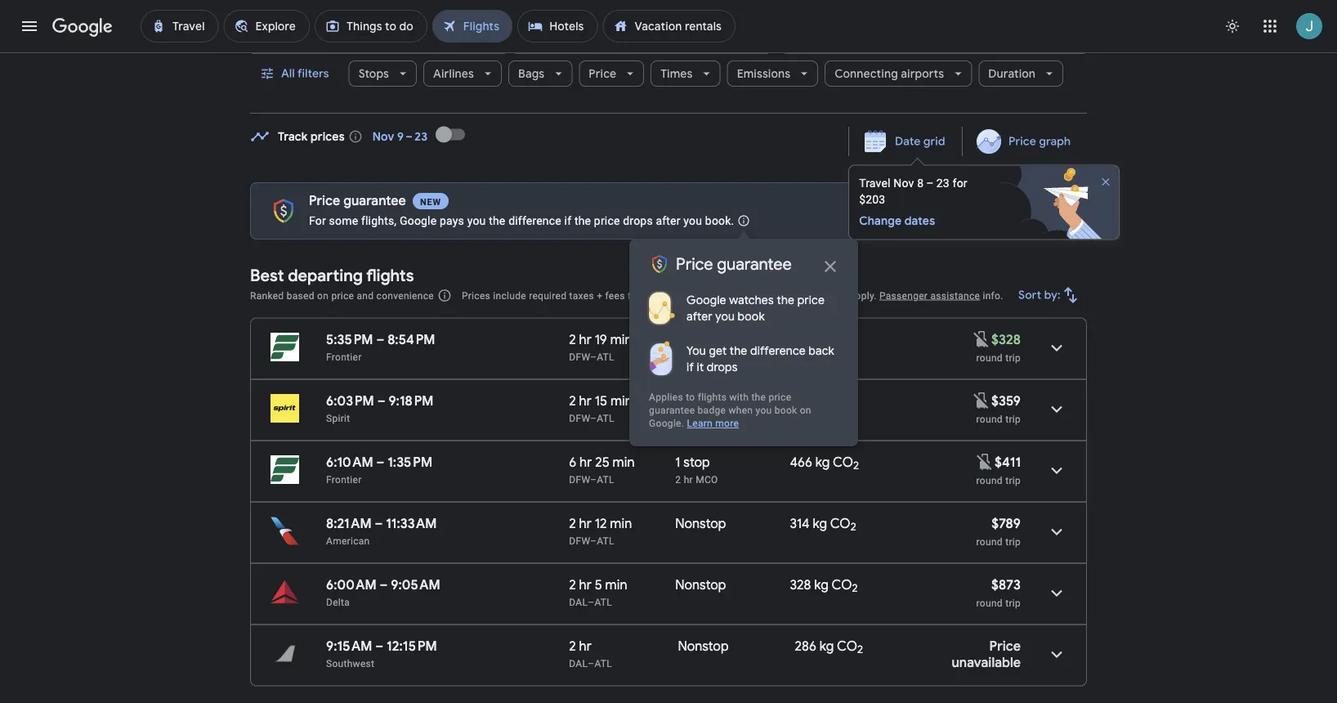 Task type: vqa. For each thing, say whether or not it's contained in the screenshot.
apply
no



Task type: locate. For each thing, give the bounding box(es) containing it.
some
[[329, 214, 358, 227]]

Departure text field
[[822, 9, 898, 53]]

min inside 6 hr 25 min dfw – atl
[[613, 454, 635, 470]]

dal
[[569, 596, 588, 608], [569, 658, 588, 669]]

atl for 12
[[597, 535, 615, 546]]

0 horizontal spatial fees
[[605, 290, 625, 301]]

1 horizontal spatial for
[[953, 177, 968, 190]]

round trip
[[977, 352, 1021, 363], [977, 413, 1021, 425], [977, 475, 1021, 486]]

learn more link
[[687, 418, 739, 429]]

if inside best departing flights main content
[[565, 214, 572, 227]]

after
[[656, 214, 681, 227], [687, 309, 713, 324]]

233
[[790, 331, 811, 348]]

get
[[709, 343, 727, 358]]

this price for this flight doesn't include overhead bin access. if you need a carry-on bag, use the bags filter to update prices. image for $359
[[972, 391, 992, 410]]

0 horizontal spatial nov
[[373, 129, 394, 144]]

1 fees from the left
[[605, 290, 625, 301]]

if inside "you get the difference back if it drops"
[[687, 360, 694, 374]]

New feature text field
[[413, 193, 449, 209]]

6:00 am – 9:05 am delta
[[326, 576, 440, 608]]

nonstop flight. element for 2 hr 19 min
[[676, 331, 726, 350]]

southwest
[[326, 658, 375, 669]]

drops inside best departing flights main content
[[623, 214, 653, 227]]

kg inside the "233 kg co 2"
[[814, 331, 829, 348]]

co right 466
[[833, 454, 853, 470]]

price inside dialog
[[676, 253, 713, 274]]

0 horizontal spatial drops
[[623, 214, 653, 227]]

$411
[[995, 454, 1021, 470]]

best
[[250, 265, 284, 286]]

flights for to
[[698, 391, 727, 403]]

new
[[420, 197, 441, 207]]

price guarantee up some on the left top
[[309, 193, 406, 209]]

dal inside 2 hr 5 min dal – atl
[[569, 596, 588, 608]]

hr
[[579, 331, 592, 348], [579, 392, 592, 409], [580, 454, 592, 470], [684, 474, 693, 485], [579, 515, 592, 532], [579, 576, 592, 593], [579, 638, 592, 654]]

2
[[569, 331, 576, 348], [852, 336, 858, 350], [569, 392, 576, 409], [850, 397, 856, 411], [853, 459, 859, 473], [676, 474, 681, 485], [569, 515, 576, 532], [851, 520, 856, 534], [569, 576, 576, 593], [852, 581, 858, 595], [569, 638, 576, 654], [858, 643, 863, 657]]

round for $359
[[977, 413, 1003, 425]]

trip inside $873 round trip
[[1006, 597, 1021, 609]]

round trip down 411 us dollars text field
[[977, 475, 1021, 486]]

drops inside "you get the difference back if it drops"
[[707, 360, 738, 374]]

0 horizontal spatial flights
[[366, 265, 414, 286]]

flight details. leaves dallas love field airport at 9:15 am on thursday, november 9 and arrives at hartsfield-jackson atlanta international airport at 12:15 pm on thursday, november 9. image
[[1037, 635, 1077, 674]]

hr right the 6
[[580, 454, 592, 470]]

kg inside 328 kg co 2
[[814, 576, 829, 593]]

prices
[[462, 290, 491, 301]]

dfw down the total duration 2 hr 12 min. element
[[569, 535, 590, 546]]

grid
[[924, 134, 946, 149]]

for left 3
[[628, 290, 641, 301]]

Departure time: 5:35 PM. text field
[[326, 331, 373, 348]]

leaves dallas/fort worth international airport at 6:10 am on thursday, november 9 and arrives at hartsfield-jackson atlanta international airport at 1:35 pm on thursday, november 9. element
[[326, 454, 433, 470]]

0 vertical spatial price guarantee
[[309, 193, 406, 209]]

change
[[859, 214, 902, 228]]

0 vertical spatial for
[[953, 177, 968, 190]]

1 vertical spatial frontier
[[326, 474, 362, 485]]

1 vertical spatial after
[[687, 309, 713, 324]]

– right 8:21 am text field
[[375, 515, 383, 532]]

kg
[[814, 331, 829, 348], [816, 454, 830, 470], [813, 515, 827, 532], [814, 576, 829, 593], [820, 638, 834, 654]]

0 vertical spatial on
[[317, 290, 329, 301]]

hr inside 2 hr 5 min dal – atl
[[579, 576, 592, 593]]

you inside google watches the price after you book
[[715, 309, 735, 324]]

1 vertical spatial guarantee
[[717, 253, 792, 274]]

min right '12' on the bottom of page
[[610, 515, 632, 532]]

min
[[610, 331, 632, 348], [611, 392, 633, 409], [613, 454, 635, 470], [610, 515, 632, 532], [605, 576, 627, 593]]

Arrival time: 9:05 AM. text field
[[391, 576, 440, 593]]

you
[[467, 214, 486, 227], [684, 214, 702, 227], [715, 309, 735, 324], [756, 404, 772, 416]]

1 horizontal spatial after
[[687, 309, 713, 324]]

0 vertical spatial nov
[[373, 129, 394, 144]]

0 vertical spatial google
[[400, 214, 437, 227]]

flights
[[366, 265, 414, 286], [698, 391, 727, 403]]

4 round from the top
[[977, 536, 1003, 547]]

guarantee up "charges" on the top of the page
[[717, 253, 792, 274]]

round trip down $359 at the right bottom
[[977, 413, 1021, 425]]

3 trip from the top
[[1006, 475, 1021, 486]]

6:00 am
[[326, 576, 377, 593]]

flights inside 'applies to flights with the price guarantee badge when you book on google.'
[[698, 391, 727, 403]]

round down $359 at the right bottom
[[977, 413, 1003, 425]]

difference up the required
[[509, 214, 562, 227]]

atl for 15
[[597, 412, 615, 424]]

atl down "19"
[[597, 351, 615, 363]]

– inside 6:00 am – 9:05 am delta
[[380, 576, 388, 593]]

kg inside 466 kg co 2
[[816, 454, 830, 470]]

for some flights, google pays you the difference if the price drops after you book.
[[309, 214, 734, 227]]

1 horizontal spatial nov
[[894, 177, 914, 190]]

dfw inside 6 hr 25 min dfw – atl
[[569, 474, 590, 485]]

co right 314
[[830, 515, 851, 532]]

difference
[[509, 214, 562, 227], [750, 343, 806, 358]]

1 vertical spatial difference
[[750, 343, 806, 358]]

3 round from the top
[[977, 475, 1003, 486]]

328 US dollars text field
[[992, 331, 1021, 348]]

none search field containing atlanta
[[250, 0, 1087, 114]]

hr for 2 hr 15 min
[[579, 392, 592, 409]]

hr for 2 hr
[[579, 638, 592, 654]]

round inside $789 round trip
[[977, 536, 1003, 547]]

round
[[977, 352, 1003, 363], [977, 413, 1003, 425], [977, 475, 1003, 486], [977, 536, 1003, 547], [977, 597, 1003, 609]]

dfw down the 6
[[569, 474, 590, 485]]

best departing flights
[[250, 265, 414, 286]]

2 dal from the top
[[569, 658, 588, 669]]

– right departure time: 5:35 pm. text field
[[376, 331, 384, 348]]

6:10 am
[[326, 454, 373, 470]]

1 vertical spatial on
[[800, 404, 812, 416]]

hr down 1 stop flight. 'element'
[[684, 474, 693, 485]]

1 horizontal spatial if
[[687, 360, 694, 374]]

flight details. leaves dallas/fort worth international airport at 6:03 pm on thursday, november 9 and arrives at hartsfield-jackson atlanta international airport at 9:18 pm on thursday, november 9. image
[[1037, 390, 1077, 429]]

date
[[895, 134, 921, 149]]

4 dfw from the top
[[569, 535, 590, 546]]

price up optional
[[676, 253, 713, 274]]

0 horizontal spatial google
[[400, 214, 437, 227]]

1 vertical spatial round trip
[[977, 413, 1021, 425]]

$328
[[992, 331, 1021, 348]]

411 US dollars text field
[[995, 454, 1021, 470]]

learn more
[[687, 418, 739, 429]]

dfw up the 6
[[569, 412, 590, 424]]

if up "taxes"
[[565, 214, 572, 227]]

trip for $328
[[1006, 352, 1021, 363]]

price left graph at the top right of the page
[[1009, 134, 1036, 149]]

0 horizontal spatial book
[[738, 309, 765, 324]]

2 left 15
[[569, 392, 576, 409]]

price guarantee
[[309, 193, 406, 209], [676, 253, 792, 274]]

0 vertical spatial this price for this flight doesn't include overhead bin access. if you need a carry-on bag, use the bags filter to update prices. image
[[972, 329, 992, 349]]

the right with on the bottom right of the page
[[752, 391, 766, 403]]

Departure time: 6:10 AM. text field
[[326, 454, 373, 470]]

book right when
[[775, 404, 797, 416]]

hr for 2 hr 12 min
[[579, 515, 592, 532]]

2 inside 2 hr 5 min dal – atl
[[569, 576, 576, 593]]

trip down 411 us dollars text field
[[1006, 475, 1021, 486]]

kg inside 286 kg co 2
[[820, 638, 834, 654]]

1 horizontal spatial google
[[687, 292, 727, 307]]

learn
[[687, 418, 713, 429]]

leaves dallas/fort worth international airport at 6:03 pm on thursday, november 9 and arrives at hartsfield-jackson atlanta international airport at 9:18 pm on thursday, november 9. element
[[326, 392, 434, 409]]

hr for 6 hr 25 min
[[580, 454, 592, 470]]

1 horizontal spatial book
[[775, 404, 797, 416]]

nonstop
[[676, 331, 726, 348], [676, 392, 726, 409], [676, 515, 726, 532], [676, 576, 726, 593], [678, 638, 729, 654]]

0 vertical spatial book
[[738, 309, 765, 324]]

stops
[[359, 66, 389, 81]]

– down total duration 2 hr. element
[[588, 658, 595, 669]]

2 vertical spatial guarantee
[[649, 404, 695, 416]]

charlotte
[[616, 23, 671, 39]]

1 vertical spatial this price for this flight doesn't include overhead bin access. if you need a carry-on bag, use the bags filter to update prices. image
[[972, 391, 992, 410]]

– down '12' on the bottom of page
[[590, 535, 597, 546]]

min inside 2 hr 5 min dal – atl
[[605, 576, 627, 593]]

for right 8 – 23
[[953, 177, 968, 190]]

1:35 pm
[[388, 454, 433, 470]]

sort by: button
[[1012, 275, 1087, 315]]

after left book. on the right of page
[[656, 214, 681, 227]]

nov right travel
[[894, 177, 914, 190]]

– inside 6:10 am – 1:35 pm frontier
[[376, 454, 385, 470]]

0 horizontal spatial on
[[317, 290, 329, 301]]

5 round from the top
[[977, 597, 1003, 609]]

frontier inside 6:10 am – 1:35 pm frontier
[[326, 474, 362, 485]]

min inside 2 hr 15 min dfw – atl
[[611, 392, 633, 409]]

$359
[[992, 392, 1021, 409]]

duration button
[[979, 54, 1064, 93]]

you get the difference back if it drops
[[687, 343, 835, 374]]

1 horizontal spatial drops
[[707, 360, 738, 374]]

– right "9:15 am" text box
[[375, 638, 384, 654]]

min right 5
[[605, 576, 627, 593]]

1 round from the top
[[977, 352, 1003, 363]]

total duration 6 hr 25 min. element
[[569, 454, 676, 473]]

2 trip from the top
[[1006, 413, 1021, 425]]

price left may
[[798, 292, 825, 307]]

min inside 2 hr 12 min dfw – atl
[[610, 515, 632, 532]]

1 horizontal spatial on
[[800, 404, 812, 416]]

2 and from the left
[[766, 290, 783, 301]]

2 right 328
[[852, 581, 858, 595]]

1 trip from the top
[[1006, 352, 1021, 363]]

the inside "you get the difference back if it drops"
[[730, 343, 748, 358]]

hr inside 2 hr dal – atl
[[579, 638, 592, 654]]

you inside 'applies to flights with the price guarantee badge when you book on google.'
[[756, 404, 772, 416]]

1 vertical spatial price guarantee
[[676, 253, 792, 274]]

total duration 2 hr 12 min. element
[[569, 515, 676, 534]]

nonstop flight. element for 2 hr
[[678, 638, 729, 657]]

1 dal from the top
[[569, 596, 588, 608]]

price right with on the bottom right of the page
[[769, 391, 792, 403]]

1 horizontal spatial difference
[[750, 343, 806, 358]]

learn more about tracked prices image
[[348, 129, 363, 144]]

0 vertical spatial drops
[[623, 214, 653, 227]]

3 round trip from the top
[[977, 475, 1021, 486]]

kg right 233
[[814, 331, 829, 348]]

dfw for 2 hr 12 min
[[569, 535, 590, 546]]

2 left 5
[[569, 576, 576, 593]]

drops down get
[[707, 360, 738, 374]]

leaves dallas/fort worth international airport at 5:35 pm on thursday, november 9 and arrives at hartsfield-jackson atlanta international airport at 8:54 pm on thursday, november 9. element
[[326, 331, 435, 348]]

book inside google watches the price after you book
[[738, 309, 765, 324]]

min for 2 hr 15 min
[[611, 392, 633, 409]]

1 vertical spatial if
[[687, 360, 694, 374]]

216
[[790, 392, 809, 409]]

after down optional
[[687, 309, 713, 324]]

– inside 2 hr 19 min dfw – atl
[[590, 351, 597, 363]]

0 horizontal spatial price guarantee
[[309, 193, 406, 209]]

– inside the 6:03 pm – 9:18 pm spirit
[[377, 392, 386, 409]]

you down prices include required taxes + fees for 3 adults. optional charges and bag fees may apply. passenger assistance at the top of the page
[[715, 309, 735, 324]]

dfw inside 2 hr 19 min dfw – atl
[[569, 351, 590, 363]]

dal down the total duration 2 hr 5 min. element
[[569, 596, 588, 608]]

assistance
[[931, 290, 980, 301]]

you right when
[[756, 404, 772, 416]]

0 vertical spatial dal
[[569, 596, 588, 608]]

learn more about price guarantee image
[[724, 201, 764, 240]]

0 vertical spatial if
[[565, 214, 572, 227]]

atlanta
[[563, 23, 606, 39]]

atl down '12' on the bottom of page
[[597, 535, 615, 546]]

the up "taxes"
[[575, 214, 591, 227]]

0 vertical spatial frontier
[[326, 351, 362, 363]]

2 inside 2 hr 19 min dfw – atl
[[569, 331, 576, 348]]

kg right 328
[[814, 576, 829, 593]]

0 horizontal spatial after
[[656, 214, 681, 227]]

co inside 466 kg co 2
[[833, 454, 853, 470]]

ranked
[[250, 290, 284, 301]]

2 fees from the left
[[806, 290, 825, 301]]

if
[[565, 214, 572, 227], [687, 360, 694, 374]]

kg for 314
[[813, 515, 827, 532]]

book
[[738, 309, 765, 324], [775, 404, 797, 416]]

google
[[400, 214, 437, 227], [687, 292, 727, 307]]

hr left 5
[[579, 576, 592, 593]]

0 vertical spatial after
[[656, 214, 681, 227]]

frontier for 5:35 pm
[[326, 351, 362, 363]]

– inside 9:15 am – 12:15 pm southwest
[[375, 638, 384, 654]]

guarantee inside 'applies to flights with the price guarantee badge when you book on google.'
[[649, 404, 695, 416]]

price guarantee inside dialog
[[676, 253, 792, 274]]

difference inside best departing flights main content
[[509, 214, 562, 227]]

Arrival time: 8:54 PM. text field
[[388, 331, 435, 348]]

5 trip from the top
[[1006, 597, 1021, 609]]

the right get
[[730, 343, 748, 358]]

2 left "19"
[[569, 331, 576, 348]]

price
[[589, 66, 617, 81], [1009, 134, 1036, 149], [309, 193, 340, 209], [676, 253, 713, 274], [990, 638, 1021, 654]]

trip down "789 us dollars" text box
[[1006, 536, 1021, 547]]

9:05 am
[[391, 576, 440, 593]]

airports
[[901, 66, 944, 81]]

4 trip from the top
[[1006, 536, 1021, 547]]

1 vertical spatial google
[[687, 292, 727, 307]]

round down "789 us dollars" text box
[[977, 536, 1003, 547]]

1 dfw from the top
[[569, 351, 590, 363]]

1 vertical spatial dal
[[569, 658, 588, 669]]

dfw for 2 hr 19 min
[[569, 351, 590, 363]]

1 horizontal spatial price guarantee
[[676, 253, 792, 274]]

flight details. leaves dallas love field airport at 6:00 am on thursday, november 9 and arrives at hartsfield-jackson atlanta international airport at 9:05 am on thursday, november 9. image
[[1037, 573, 1077, 613]]

price inside popup button
[[589, 66, 617, 81]]

flight details. leaves dallas/fort worth international airport at 5:35 pm on thursday, november 9 and arrives at hartsfield-jackson atlanta international airport at 8:54 pm on thursday, november 9. image
[[1037, 328, 1077, 367]]

co right 286
[[837, 638, 858, 654]]

1 and from the left
[[357, 290, 374, 301]]

2 right 466
[[853, 459, 859, 473]]

nonstop flight. element
[[676, 331, 726, 350], [676, 392, 726, 412], [676, 515, 726, 534], [676, 576, 726, 596], [678, 638, 729, 657]]

hr inside 6 hr 25 min dfw – atl
[[580, 454, 592, 470]]

hr inside 2 hr 19 min dfw – atl
[[579, 331, 592, 348]]

2 vertical spatial round trip
[[977, 475, 1021, 486]]

– down 15
[[590, 412, 597, 424]]

1 horizontal spatial fees
[[806, 290, 825, 301]]

1 vertical spatial drops
[[707, 360, 738, 374]]

min inside 2 hr 19 min dfw – atl
[[610, 331, 632, 348]]

2 hr dal – atl
[[569, 638, 612, 669]]

graph
[[1039, 134, 1071, 149]]

0 horizontal spatial guarantee
[[344, 193, 406, 209]]

Return text field
[[961, 9, 1036, 53]]

price graph
[[1009, 134, 1071, 149]]

0 horizontal spatial and
[[357, 290, 374, 301]]

airlines button
[[424, 54, 502, 93]]

co right 233
[[832, 331, 852, 348]]

fees
[[605, 290, 625, 301], [806, 290, 825, 301]]

1 round trip from the top
[[977, 352, 1021, 363]]

hr left 15
[[579, 392, 592, 409]]

round trip for $411
[[977, 475, 1021, 486]]

the right watches
[[777, 292, 795, 307]]

$873 round trip
[[977, 576, 1021, 609]]

fees right bag
[[806, 290, 825, 301]]

co inside 286 kg co 2
[[837, 638, 858, 654]]

dfw inside 2 hr 15 min dfw – atl
[[569, 412, 590, 424]]

co inside the "233 kg co 2"
[[832, 331, 852, 348]]

min right 25
[[613, 454, 635, 470]]

fees right +
[[605, 290, 625, 301]]

nov 9 – 23
[[373, 129, 428, 144]]

book down watches
[[738, 309, 765, 324]]

873 US dollars text field
[[992, 576, 1021, 593]]

include
[[493, 290, 526, 301]]

– down "19"
[[590, 351, 597, 363]]

1 horizontal spatial and
[[766, 290, 783, 301]]

2 frontier from the top
[[326, 474, 362, 485]]

2 round from the top
[[977, 413, 1003, 425]]

hr inside 2 hr 12 min dfw – atl
[[579, 515, 592, 532]]

round trip for $359
[[977, 413, 1021, 425]]

co right 328
[[832, 576, 852, 593]]

kg right 286
[[820, 638, 834, 654]]

2 dfw from the top
[[569, 412, 590, 424]]

on down departing
[[317, 290, 329, 301]]

hr left "19"
[[579, 331, 592, 348]]

Departure time: 6:00 AM. text field
[[326, 576, 377, 593]]

– inside 2 hr dal – atl
[[588, 658, 595, 669]]

atl down 15
[[597, 412, 615, 424]]

price down ·
[[589, 66, 617, 81]]

nonstop for 2 hr 5 min
[[676, 576, 726, 593]]

travel nov 8 – 23 for $203 change dates
[[859, 177, 968, 228]]

atl inside 2 hr 19 min dfw – atl
[[597, 351, 615, 363]]

0 horizontal spatial if
[[565, 214, 572, 227]]

0 vertical spatial flights
[[366, 265, 414, 286]]

trip down $873
[[1006, 597, 1021, 609]]

close dialog image
[[821, 257, 840, 276]]

– left arrival time: 1:35 pm. text box
[[376, 454, 385, 470]]

price guarantee up "charges" on the top of the page
[[676, 253, 792, 274]]

2 right 314
[[851, 520, 856, 534]]

kg inside 314 kg co 2
[[813, 515, 827, 532]]

charges
[[727, 290, 764, 301]]

atl inside 6 hr 25 min dfw – atl
[[597, 474, 615, 485]]

this price for this flight doesn't include overhead bin access. if you need a carry-on bag, use the bags filter to update prices. image for $411
[[975, 452, 995, 471]]

hr inside 2 hr 15 min dfw – atl
[[579, 392, 592, 409]]

filters
[[297, 66, 329, 81]]

3 dfw from the top
[[569, 474, 590, 485]]

google watches the price after you book
[[687, 292, 825, 324]]

round for $411
[[977, 475, 1003, 486]]

guarantee up "google."
[[649, 404, 695, 416]]

– down 25
[[590, 474, 597, 485]]

co for 466
[[833, 454, 853, 470]]

1 horizontal spatial flights
[[698, 391, 727, 403]]

adults.
[[652, 290, 683, 301]]

2 right 286
[[858, 643, 863, 657]]

with
[[730, 391, 749, 403]]

delta
[[326, 596, 350, 608]]

this price for this flight doesn't include overhead bin access. if you need a carry-on bag, use the bags filter to update prices. image
[[972, 329, 992, 349], [972, 391, 992, 410], [975, 452, 995, 471]]

19
[[595, 331, 607, 348]]

flights inside main content
[[366, 265, 414, 286]]

min right 15
[[611, 392, 633, 409]]

mco
[[696, 474, 718, 485]]

314 kg co 2
[[790, 515, 856, 534]]

find the best price region
[[250, 115, 1137, 240]]

layover (1 of 1) is a 2 hr layover at orlando international airport in orlando. element
[[676, 473, 782, 486]]

Arrival time: 1:35 PM. text field
[[388, 454, 433, 470]]

1 frontier from the top
[[326, 351, 362, 363]]

kg right 314
[[813, 515, 827, 532]]

badge
[[698, 404, 726, 416]]

2 right 216
[[850, 397, 856, 411]]

trip for $359
[[1006, 413, 1021, 425]]

flights,
[[361, 214, 397, 227]]

atl for 19
[[597, 351, 615, 363]]

kg right 466
[[816, 454, 830, 470]]

1 vertical spatial book
[[775, 404, 797, 416]]

dal down total duration 2 hr. element
[[569, 658, 588, 669]]

1 horizontal spatial guarantee
[[649, 404, 695, 416]]

atl inside 2 hr 15 min dfw – atl
[[597, 412, 615, 424]]

co inside 328 kg co 2
[[832, 576, 852, 593]]

2 down 1
[[676, 474, 681, 485]]

2 vertical spatial this price for this flight doesn't include overhead bin access. if you need a carry-on bag, use the bags filter to update prices. image
[[975, 452, 995, 471]]

price left flight details. leaves dallas love field airport at 9:15 am on thursday, november 9 and arrives at hartsfield-jackson atlanta international airport at 12:15 pm on thursday, november 9. image
[[990, 638, 1021, 654]]

if left the it
[[687, 360, 694, 374]]

2 down 2 hr 5 min dal – atl at the bottom left of page
[[569, 638, 576, 654]]

kg for 328
[[814, 576, 829, 593]]

round inside $873 round trip
[[977, 597, 1003, 609]]

2 inside the 1 stop 2 hr mco
[[676, 474, 681, 485]]

track prices
[[278, 129, 345, 144]]

0 horizontal spatial difference
[[509, 214, 562, 227]]

difference inside "you get the difference back if it drops"
[[750, 343, 806, 358]]

sort by:
[[1019, 288, 1061, 302]]

after inside best departing flights main content
[[656, 214, 681, 227]]

None search field
[[250, 0, 1087, 114]]

by:
[[1045, 288, 1061, 302]]

0 vertical spatial difference
[[509, 214, 562, 227]]

connecting airports
[[835, 66, 944, 81]]

frontier down '5:35 pm'
[[326, 351, 362, 363]]

2 round trip from the top
[[977, 413, 1021, 425]]

trip down 328 us dollars text field on the top right of the page
[[1006, 352, 1021, 363]]

2 inside 2 hr 15 min dfw – atl
[[569, 392, 576, 409]]

min for 6 hr 25 min
[[613, 454, 635, 470]]

dfw down total duration 2 hr 19 min. element
[[569, 351, 590, 363]]

required
[[529, 290, 567, 301]]

atl inside 2 hr 12 min dfw – atl
[[597, 535, 615, 546]]

apply.
[[850, 290, 877, 301]]

atl inside 2 hr dal – atl
[[595, 658, 612, 669]]

0 vertical spatial round trip
[[977, 352, 1021, 363]]

1 vertical spatial flights
[[698, 391, 727, 403]]

atl inside 2 hr 5 min dal – atl
[[595, 596, 612, 608]]

atl for 5
[[595, 596, 612, 608]]

1 vertical spatial nov
[[894, 177, 914, 190]]

atl down 25
[[597, 474, 615, 485]]

1 vertical spatial for
[[628, 290, 641, 301]]

2 hr 5 min dal – atl
[[569, 576, 627, 608]]

google down new
[[400, 214, 437, 227]]

all filters button
[[250, 54, 342, 93]]

price down best departing flights
[[331, 290, 354, 301]]

difference left 'back'
[[750, 343, 806, 358]]

– down the total duration 2 hr 5 min. element
[[588, 596, 595, 608]]

dfw inside 2 hr 12 min dfw – atl
[[569, 535, 590, 546]]

atl down total duration 2 hr. element
[[595, 658, 612, 669]]

nov right learn more about tracked prices image
[[373, 129, 394, 144]]

nonstop for 2 hr 19 min
[[676, 331, 726, 348]]

0 vertical spatial guarantee
[[344, 193, 406, 209]]

2 inside 314 kg co 2
[[851, 520, 856, 534]]

after inside google watches the price after you book
[[687, 309, 713, 324]]

trip down $359 at the right bottom
[[1006, 413, 1021, 425]]

co inside 314 kg co 2
[[830, 515, 851, 532]]

atl for 25
[[597, 474, 615, 485]]

frontier inside 5:35 pm – 8:54 pm frontier
[[326, 351, 362, 363]]

– inside 2 hr 12 min dfw – atl
[[590, 535, 597, 546]]

close image
[[1100, 175, 1113, 188]]

and left bag
[[766, 290, 783, 301]]

2 inside 2 hr dal – atl
[[569, 638, 576, 654]]

on up 466
[[800, 404, 812, 416]]



Task type: describe. For each thing, give the bounding box(es) containing it.
nonstop flight. element for 2 hr 5 min
[[676, 576, 726, 596]]

min for 2 hr 5 min
[[605, 576, 627, 593]]

+
[[597, 290, 603, 301]]

airlines
[[433, 66, 474, 81]]

main menu image
[[20, 16, 39, 36]]

233 kg co 2
[[790, 331, 858, 350]]

bags
[[518, 66, 545, 81]]

price unavailable
[[952, 638, 1021, 671]]

2 inside 286 kg co 2
[[858, 643, 863, 657]]

5:35 pm – 8:54 pm frontier
[[326, 331, 435, 363]]

change appearance image
[[1213, 7, 1252, 46]]

6 hr 25 min dfw – atl
[[569, 454, 635, 485]]

286 kg co 2
[[795, 638, 863, 657]]

on inside best departing flights main content
[[317, 290, 329, 301]]

bags button
[[509, 54, 573, 93]]

swap origin and destination. image
[[500, 21, 520, 41]]

286
[[795, 638, 817, 654]]

applies to flights with the price guarantee badge when you book on google.
[[649, 391, 812, 429]]

round for $328
[[977, 352, 1003, 363]]

– inside 6 hr 25 min dfw – atl
[[590, 474, 597, 485]]

price inside button
[[1009, 134, 1036, 149]]

– inside 5:35 pm – 8:54 pm frontier
[[376, 331, 384, 348]]

2 inside 2 hr 12 min dfw – atl
[[569, 515, 576, 532]]

watches
[[729, 292, 774, 307]]

the right pays
[[489, 214, 506, 227]]

price up for
[[309, 193, 340, 209]]

stop
[[684, 454, 710, 470]]

nonstop for 2 hr
[[678, 638, 729, 654]]

2 inside the "233 kg co 2"
[[852, 336, 858, 350]]

price inside google watches the price after you book
[[798, 292, 825, 307]]

8 – 23
[[917, 177, 950, 190]]

0 horizontal spatial for
[[628, 290, 641, 301]]

duration
[[989, 66, 1036, 81]]

8:54 pm
[[388, 331, 435, 348]]

spirit
[[326, 412, 350, 424]]

google inside google watches the price after you book
[[687, 292, 727, 307]]

359 US dollars text field
[[992, 392, 1021, 409]]

Arrival time: 12:15 PM. text field
[[387, 638, 437, 654]]

unavailable
[[952, 654, 1021, 671]]

Arrival time: 9:18 PM. text field
[[389, 392, 434, 409]]

times
[[661, 66, 693, 81]]

leaves dallas love field airport at 9:15 am on thursday, november 9 and arrives at hartsfield-jackson atlanta international airport at 12:15 pm on thursday, november 9. element
[[326, 638, 437, 654]]

hr for 2 hr 19 min
[[579, 331, 592, 348]]

2 hr 15 min dfw – atl
[[569, 392, 633, 424]]

all
[[281, 66, 295, 81]]

you
[[687, 343, 706, 358]]

kg for 286
[[820, 638, 834, 654]]

$873
[[992, 576, 1021, 593]]

2 inside 466 kg co 2
[[853, 459, 859, 473]]

stops button
[[349, 54, 417, 93]]

price inside 'applies to flights with the price guarantee badge when you book on google.'
[[769, 391, 792, 403]]

1 stop flight. element
[[676, 454, 710, 473]]

price button
[[579, 54, 644, 93]]

– inside 2 hr 15 min dfw – atl
[[590, 412, 597, 424]]

emissions
[[737, 66, 791, 81]]

Arrival time: 11:33 AM. text field
[[386, 515, 437, 532]]

price guarantee inside best departing flights main content
[[309, 193, 406, 209]]

nonstop flight. element for 2 hr 12 min
[[676, 515, 726, 534]]

9 – 23
[[397, 129, 428, 144]]

price graph button
[[966, 127, 1084, 156]]

total duration 2 hr 15 min. element
[[569, 392, 676, 412]]

guarantee inside best departing flights main content
[[344, 193, 406, 209]]

ranked based on price and convenience
[[250, 290, 434, 301]]

passenger
[[880, 290, 928, 301]]

nonstop for 2 hr 12 min
[[676, 515, 726, 532]]

may
[[828, 290, 847, 301]]

total duration 2 hr 19 min. element
[[569, 331, 676, 350]]

you right pays
[[467, 214, 486, 227]]

min for 2 hr 19 min
[[610, 331, 632, 348]]

atlanta · charlotte
[[563, 23, 671, 39]]

flight details. leaves dallas/fort worth international airport at 8:21 am on thursday, november 9 and arrives at hartsfield-jackson atlanta international airport at 11:33 am on thursday, november 9. image
[[1037, 512, 1077, 551]]

dfw for 2 hr 15 min
[[569, 412, 590, 424]]

price inside the price unavailable
[[990, 638, 1021, 654]]

dates
[[905, 214, 935, 228]]

11:33 am
[[386, 515, 437, 532]]

american
[[326, 535, 370, 546]]

sort
[[1019, 288, 1042, 302]]

328
[[790, 576, 811, 593]]

for inside travel nov 8 – 23 for $203 change dates
[[953, 177, 968, 190]]

Departure time: 9:15 AM. text field
[[326, 638, 372, 654]]

when
[[729, 404, 753, 416]]

$789
[[992, 515, 1021, 532]]

9:15 am
[[326, 638, 372, 654]]

price up +
[[594, 214, 620, 227]]

for
[[309, 214, 326, 227]]

book inside 'applies to flights with the price guarantee badge when you book on google.'
[[775, 404, 797, 416]]

based
[[287, 290, 315, 301]]

on inside 'applies to flights with the price guarantee badge when you book on google.'
[[800, 404, 812, 416]]

best departing flights main content
[[250, 115, 1137, 703]]

dfw for 6 hr 25 min
[[569, 474, 590, 485]]

co for 314
[[830, 515, 851, 532]]

5
[[595, 576, 602, 593]]

6
[[569, 454, 577, 470]]

kg for 233
[[814, 331, 829, 348]]

flight details. leaves dallas/fort worth international airport at 6:10 am on thursday, november 9 and arrives at hartsfield-jackson atlanta international airport at 1:35 pm on thursday, november 9. image
[[1037, 451, 1077, 490]]

frontier for 6:10 am
[[326, 474, 362, 485]]

314
[[790, 515, 810, 532]]

789 US dollars text field
[[992, 515, 1021, 532]]

passenger assistance button
[[880, 290, 980, 301]]

travel
[[859, 177, 891, 190]]

leaves dallas/fort worth international airport at 8:21 am on thursday, november 9 and arrives at hartsfield-jackson atlanta international airport at 11:33 am on thursday, november 9. element
[[326, 515, 437, 532]]

bag
[[786, 290, 803, 301]]

nonstop for 2 hr 15 min
[[676, 392, 726, 409]]

– inside 2 hr 5 min dal – atl
[[588, 596, 595, 608]]

2 horizontal spatial guarantee
[[717, 253, 792, 274]]

hr inside the 1 stop 2 hr mco
[[684, 474, 693, 485]]

trip inside $789 round trip
[[1006, 536, 1021, 547]]

total duration 2 hr. element
[[569, 638, 678, 657]]

trip for $411
[[1006, 475, 1021, 486]]

nov inside travel nov 8 – 23 for $203 change dates
[[894, 177, 914, 190]]

Departure time: 6:03 PM. text field
[[326, 392, 374, 409]]

– inside 8:21 am – 11:33 am american
[[375, 515, 383, 532]]

round trip for $328
[[977, 352, 1021, 363]]

learn more about ranking image
[[437, 288, 452, 303]]

bag fees button
[[786, 290, 825, 301]]

co for 286
[[837, 638, 858, 654]]

the inside 'applies to flights with the price guarantee badge when you book on google.'
[[752, 391, 766, 403]]

1
[[676, 454, 681, 470]]

15
[[595, 392, 607, 409]]

6:10 am – 1:35 pm frontier
[[326, 454, 433, 485]]

12
[[595, 515, 607, 532]]

google inside best departing flights main content
[[400, 214, 437, 227]]

the inside google watches the price after you book
[[777, 292, 795, 307]]

leaves dallas love field airport at 6:00 am on thursday, november 9 and arrives at hartsfield-jackson atlanta international airport at 9:05 am on thursday, november 9. element
[[326, 576, 440, 593]]

this price for this flight doesn't include overhead bin access. if you need a carry-on bag, use the bags filter to update prices. image for $328
[[972, 329, 992, 349]]

flights for departing
[[366, 265, 414, 286]]

co for 233
[[832, 331, 852, 348]]

8:21 am
[[326, 515, 372, 532]]

co for 328
[[832, 576, 852, 593]]

dal inside 2 hr dal – atl
[[569, 658, 588, 669]]

min for 2 hr 12 min
[[610, 515, 632, 532]]

book.
[[705, 214, 734, 227]]

466
[[790, 454, 813, 470]]

price guarantee dialog
[[630, 224, 858, 446]]

back
[[809, 343, 835, 358]]

2 inside 328 kg co 2
[[852, 581, 858, 595]]

applies
[[649, 391, 683, 403]]

total duration 2 hr 5 min. element
[[569, 576, 676, 596]]

hr for 2 hr 5 min
[[579, 576, 592, 593]]

kg for 466
[[816, 454, 830, 470]]

9:15 am – 12:15 pm southwest
[[326, 638, 437, 669]]

Departure time: 8:21 AM. text field
[[326, 515, 372, 532]]

2 hr 19 min dfw – atl
[[569, 331, 632, 363]]

departing
[[288, 265, 363, 286]]

connecting
[[835, 66, 898, 81]]

nonstop flight. element for 2 hr 15 min
[[676, 392, 726, 412]]

prices
[[311, 129, 345, 144]]

you left book. on the right of page
[[684, 214, 702, 227]]

6:03 pm – 9:18 pm spirit
[[326, 392, 434, 424]]



